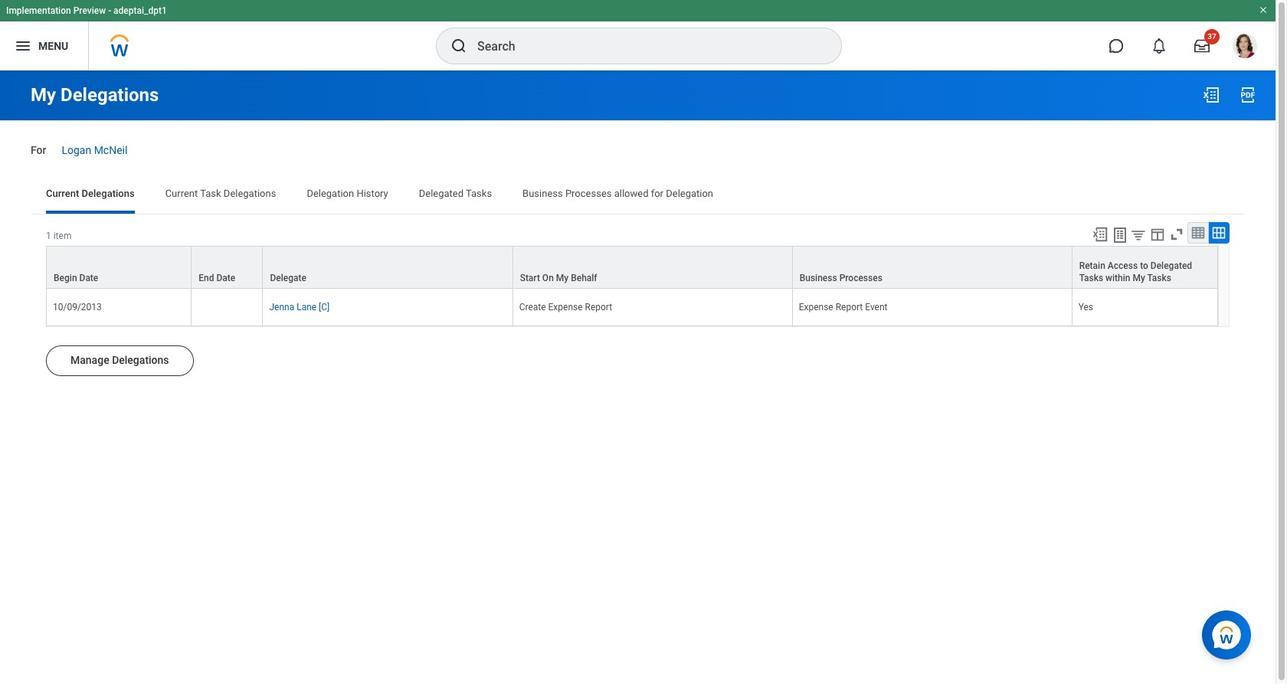 Task type: locate. For each thing, give the bounding box(es) containing it.
item
[[53, 231, 72, 241]]

delegated inside tab list
[[419, 188, 464, 199]]

processes left 'allowed'
[[566, 188, 612, 199]]

37
[[1208, 32, 1217, 41]]

0 horizontal spatial tasks
[[466, 188, 492, 199]]

business inside tab list
[[523, 188, 563, 199]]

expand table image
[[1212, 225, 1227, 240]]

0 vertical spatial export to excel image
[[1203, 86, 1221, 104]]

toolbar inside my delegations main content
[[1085, 222, 1230, 246]]

my right on on the top of the page
[[556, 273, 569, 283]]

my delegations main content
[[0, 71, 1276, 439]]

expense report event element
[[799, 299, 888, 313]]

my
[[31, 84, 56, 106], [556, 273, 569, 283], [1133, 273, 1146, 283]]

0 horizontal spatial expense
[[548, 302, 583, 313]]

justify image
[[14, 37, 32, 55]]

1 vertical spatial processes
[[840, 273, 883, 283]]

expense report event
[[799, 302, 888, 313]]

yes
[[1079, 302, 1094, 313]]

1 horizontal spatial processes
[[840, 273, 883, 283]]

my delegations
[[31, 84, 159, 106]]

1 date from the left
[[79, 273, 98, 283]]

current up item
[[46, 188, 79, 199]]

jenna
[[269, 302, 294, 313]]

2 row from the top
[[46, 289, 1219, 326]]

select to filter grid data image
[[1130, 227, 1147, 243]]

date for begin date
[[79, 273, 98, 283]]

delegation left history at top
[[307, 188, 354, 199]]

start on my behalf
[[520, 273, 598, 283]]

delegations for current delegations
[[82, 188, 135, 199]]

my down to
[[1133, 273, 1146, 283]]

for
[[651, 188, 664, 199]]

expense inside expense report event element
[[799, 302, 834, 313]]

expense down business processes
[[799, 302, 834, 313]]

0 horizontal spatial delegated
[[419, 188, 464, 199]]

my inside popup button
[[556, 273, 569, 283]]

current task delegations
[[165, 188, 276, 199]]

tab list containing current delegations
[[31, 177, 1245, 214]]

0 horizontal spatial export to excel image
[[1092, 226, 1109, 243]]

behalf
[[571, 273, 598, 283]]

current
[[46, 188, 79, 199], [165, 188, 198, 199]]

fullscreen image
[[1169, 226, 1186, 243]]

1 horizontal spatial business
[[800, 273, 837, 283]]

1 horizontal spatial delegation
[[666, 188, 714, 199]]

report down behalf
[[585, 302, 612, 313]]

2 current from the left
[[165, 188, 198, 199]]

export to excel image left view printable version (pdf) image
[[1203, 86, 1221, 104]]

0 horizontal spatial date
[[79, 273, 98, 283]]

delegations down mcneil
[[82, 188, 135, 199]]

1 horizontal spatial expense
[[799, 302, 834, 313]]

delegation right for
[[666, 188, 714, 199]]

export to excel image left export to worksheets image
[[1092, 226, 1109, 243]]

expense
[[548, 302, 583, 313], [799, 302, 834, 313]]

1 horizontal spatial my
[[556, 273, 569, 283]]

end date button
[[192, 247, 262, 288]]

0 vertical spatial processes
[[566, 188, 612, 199]]

task
[[200, 188, 221, 199]]

date
[[79, 273, 98, 283], [217, 273, 235, 283]]

date right the end
[[217, 273, 235, 283]]

business for business processes
[[800, 273, 837, 283]]

0 horizontal spatial report
[[585, 302, 612, 313]]

delegations up mcneil
[[61, 84, 159, 106]]

0 horizontal spatial delegation
[[307, 188, 354, 199]]

1 row from the top
[[46, 246, 1219, 289]]

my down "menu" dropdown button
[[31, 84, 56, 106]]

current delegations
[[46, 188, 135, 199]]

row down 'allowed'
[[46, 246, 1219, 289]]

row
[[46, 246, 1219, 289], [46, 289, 1219, 326]]

processes
[[566, 188, 612, 199], [840, 273, 883, 283]]

export to worksheets image
[[1111, 226, 1130, 244]]

0 horizontal spatial current
[[46, 188, 79, 199]]

report left event
[[836, 302, 863, 313]]

end
[[199, 273, 214, 283]]

cell
[[192, 289, 263, 326]]

current left task at the left top
[[165, 188, 198, 199]]

2 horizontal spatial my
[[1133, 273, 1146, 283]]

date right the begin
[[79, 273, 98, 283]]

delegation
[[307, 188, 354, 199], [666, 188, 714, 199]]

1 horizontal spatial report
[[836, 302, 863, 313]]

1 horizontal spatial current
[[165, 188, 198, 199]]

processes inside 'business processes' popup button
[[840, 273, 883, 283]]

1 horizontal spatial date
[[217, 273, 235, 283]]

row containing 10/09/2013
[[46, 289, 1219, 326]]

1 vertical spatial delegated
[[1151, 260, 1193, 271]]

create expense report
[[519, 302, 612, 313]]

1 vertical spatial business
[[800, 273, 837, 283]]

search image
[[450, 37, 468, 55]]

delegated right to
[[1151, 260, 1193, 271]]

manage
[[71, 354, 109, 366]]

delegations
[[61, 84, 159, 106], [82, 188, 135, 199], [224, 188, 276, 199], [112, 354, 169, 366]]

menu banner
[[0, 0, 1276, 71]]

create
[[519, 302, 546, 313]]

[c]
[[319, 302, 330, 313]]

0 vertical spatial delegated
[[419, 188, 464, 199]]

2 expense from the left
[[799, 302, 834, 313]]

delegated tasks
[[419, 188, 492, 199]]

row down start on my behalf popup button
[[46, 289, 1219, 326]]

0 horizontal spatial processes
[[566, 188, 612, 199]]

1
[[46, 231, 51, 241]]

begin date
[[54, 273, 98, 283]]

retain
[[1080, 260, 1106, 271]]

processes inside tab list
[[566, 188, 612, 199]]

delegations inside button
[[112, 354, 169, 366]]

tasks inside tab list
[[466, 188, 492, 199]]

retain access to delegated tasks within my tasks button
[[1073, 247, 1218, 288]]

profile logan mcneil image
[[1233, 34, 1258, 61]]

delegate
[[270, 273, 307, 283]]

tab list
[[31, 177, 1245, 214]]

row containing retain access to delegated tasks within my tasks
[[46, 246, 1219, 289]]

1 horizontal spatial export to excel image
[[1203, 86, 1221, 104]]

report
[[585, 302, 612, 313], [836, 302, 863, 313]]

business
[[523, 188, 563, 199], [800, 273, 837, 283]]

0 horizontal spatial business
[[523, 188, 563, 199]]

business inside popup button
[[800, 273, 837, 283]]

1 current from the left
[[46, 188, 79, 199]]

toolbar
[[1085, 222, 1230, 246]]

1 vertical spatial export to excel image
[[1092, 226, 1109, 243]]

1 item
[[46, 231, 72, 241]]

1 horizontal spatial delegated
[[1151, 260, 1193, 271]]

inbox large image
[[1195, 38, 1210, 54]]

delegations right task at the left top
[[224, 188, 276, 199]]

37 button
[[1186, 29, 1220, 63]]

tasks
[[466, 188, 492, 199], [1080, 273, 1104, 283], [1148, 273, 1172, 283]]

0 vertical spatial business
[[523, 188, 563, 199]]

export to excel image
[[1203, 86, 1221, 104], [1092, 226, 1109, 243]]

delegated inside 'retain access to delegated tasks within my tasks'
[[1151, 260, 1193, 271]]

date inside popup button
[[217, 273, 235, 283]]

manage delegations
[[71, 354, 169, 366]]

processes up expense report event element
[[840, 273, 883, 283]]

delegated
[[419, 188, 464, 199], [1151, 260, 1193, 271]]

cell inside my delegations main content
[[192, 289, 263, 326]]

expense down 'start on my behalf'
[[548, 302, 583, 313]]

logan
[[62, 144, 91, 156]]

1 expense from the left
[[548, 302, 583, 313]]

delegated right history at top
[[419, 188, 464, 199]]

export to excel image inside toolbar
[[1092, 226, 1109, 243]]

date for end date
[[217, 273, 235, 283]]

2 horizontal spatial tasks
[[1148, 273, 1172, 283]]

to
[[1141, 260, 1149, 271]]

delegations right manage
[[112, 354, 169, 366]]

2 date from the left
[[217, 273, 235, 283]]

2 report from the left
[[836, 302, 863, 313]]

date inside 'popup button'
[[79, 273, 98, 283]]

current for current task delegations
[[165, 188, 198, 199]]

0 horizontal spatial my
[[31, 84, 56, 106]]



Task type: describe. For each thing, give the bounding box(es) containing it.
implementation preview -   adeptai_dpt1
[[6, 5, 167, 16]]

1 horizontal spatial tasks
[[1080, 273, 1104, 283]]

processes for business processes allowed for delegation
[[566, 188, 612, 199]]

event
[[865, 302, 888, 313]]

history
[[357, 188, 388, 199]]

delegation history
[[307, 188, 388, 199]]

on
[[543, 273, 554, 283]]

my inside 'retain access to delegated tasks within my tasks'
[[1133, 273, 1146, 283]]

mcneil
[[94, 144, 128, 156]]

export to excel image for delegations
[[1203, 86, 1221, 104]]

menu
[[38, 40, 68, 52]]

expense inside create expense report element
[[548, 302, 583, 313]]

table image
[[1191, 225, 1206, 240]]

click to view/edit grid preferences image
[[1150, 226, 1166, 243]]

start
[[520, 273, 540, 283]]

create expense report element
[[519, 299, 612, 313]]

2 delegation from the left
[[666, 188, 714, 199]]

10/09/2013
[[53, 302, 102, 313]]

logan mcneil
[[62, 144, 128, 156]]

view printable version (pdf) image
[[1239, 86, 1258, 104]]

processes for business processes
[[840, 273, 883, 283]]

lane
[[297, 302, 317, 313]]

export to excel image for item
[[1092, 226, 1109, 243]]

allowed
[[614, 188, 649, 199]]

business processes allowed for delegation
[[523, 188, 714, 199]]

begin date button
[[47, 247, 191, 288]]

delegations for my delegations
[[61, 84, 159, 106]]

-
[[108, 5, 111, 16]]

within
[[1106, 273, 1131, 283]]

business processes button
[[793, 247, 1072, 288]]

start on my behalf button
[[513, 247, 792, 288]]

delegate button
[[263, 247, 512, 288]]

adeptai_dpt1
[[113, 5, 167, 16]]

close environment banner image
[[1259, 5, 1268, 15]]

business for business processes allowed for delegation
[[523, 188, 563, 199]]

jenna lane [c] link
[[269, 299, 330, 313]]

notifications large image
[[1152, 38, 1167, 54]]

menu button
[[0, 21, 88, 71]]

begin
[[54, 273, 77, 283]]

1 delegation from the left
[[307, 188, 354, 199]]

logan mcneil link
[[62, 141, 128, 156]]

access
[[1108, 260, 1138, 271]]

Search Workday  search field
[[477, 29, 810, 63]]

for
[[31, 144, 46, 156]]

end date
[[199, 273, 235, 283]]

retain access to delegated tasks within my tasks
[[1080, 260, 1193, 283]]

preview
[[73, 5, 106, 16]]

delegations for manage delegations
[[112, 354, 169, 366]]

jenna lane [c]
[[269, 302, 330, 313]]

implementation
[[6, 5, 71, 16]]

business processes
[[800, 273, 883, 283]]

current for current delegations
[[46, 188, 79, 199]]

manage delegations button
[[46, 346, 194, 376]]

tab list inside my delegations main content
[[31, 177, 1245, 214]]

1 report from the left
[[585, 302, 612, 313]]



Task type: vqa. For each thing, say whether or not it's contained in the screenshot.
search icon
yes



